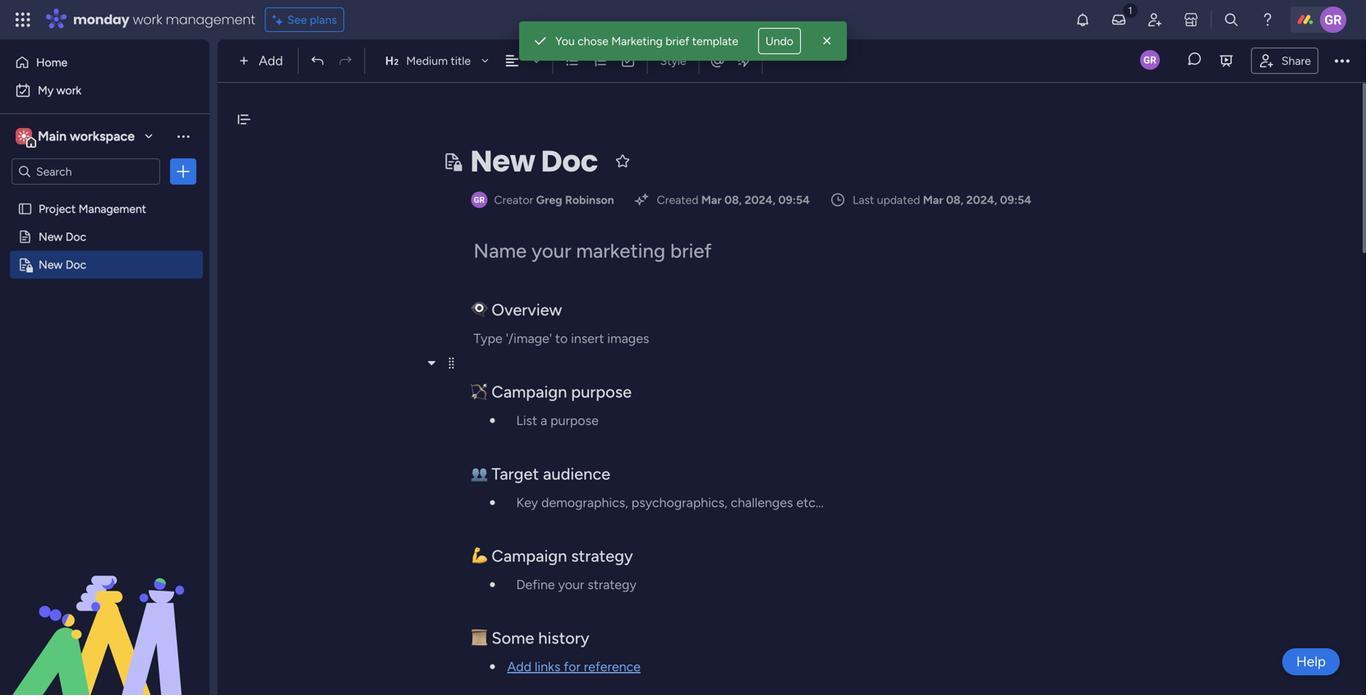Task type: vqa. For each thing, say whether or not it's contained in the screenshot.
the bottom Campaign
yes



Task type: locate. For each thing, give the bounding box(es) containing it.
1 horizontal spatial add
[[507, 660, 532, 675]]

creator greg robinson
[[494, 193, 614, 207]]

1 vertical spatial campaign
[[492, 547, 567, 567]]

campaign
[[492, 382, 567, 402], [492, 547, 567, 567]]

0 vertical spatial doc
[[541, 141, 598, 182]]

2 09:54 from the left
[[1000, 193, 1032, 207]]

project management
[[39, 202, 146, 216]]

0 horizontal spatial 08,
[[725, 193, 742, 207]]

0 horizontal spatial work
[[56, 83, 81, 97]]

list box containing project management
[[0, 192, 210, 501]]

1 vertical spatial new doc
[[39, 230, 86, 244]]

1 2024, from the left
[[745, 193, 776, 207]]

numbered list image
[[593, 53, 608, 68]]

2 vertical spatial new doc
[[39, 258, 86, 272]]

bulleted list image
[[565, 53, 580, 68]]

created mar 08, 2024, 09:54
[[657, 193, 810, 207]]

1 horizontal spatial work
[[133, 10, 162, 29]]

public board image
[[17, 201, 33, 217]]

invite members image
[[1147, 12, 1163, 28]]

0 horizontal spatial add
[[259, 53, 283, 69]]

work for my
[[56, 83, 81, 97]]

add left links
[[507, 660, 532, 675]]

0 vertical spatial private board image
[[442, 152, 462, 171]]

mar right updated in the top right of the page
[[923, 193, 944, 207]]

2024,
[[745, 193, 776, 207], [966, 193, 998, 207]]

1 image left "invite members" image
[[1123, 1, 1138, 19]]

0 horizontal spatial mar
[[702, 193, 722, 207]]

📜 some history
[[471, 629, 590, 649]]

1 horizontal spatial 09:54
[[1000, 193, 1032, 207]]

📜
[[471, 629, 488, 649]]

0 vertical spatial campaign
[[492, 382, 567, 402]]

see plans
[[287, 13, 337, 27]]

main workspace
[[38, 129, 135, 144]]

my work link
[[10, 77, 200, 104]]

0 horizontal spatial 09:54
[[779, 193, 810, 207]]

title
[[451, 54, 471, 68]]

work right my
[[56, 83, 81, 97]]

work inside option
[[56, 83, 81, 97]]

purpose
[[571, 382, 632, 402]]

style button
[[653, 47, 694, 75]]

campaign right 🏹
[[492, 382, 567, 402]]

target
[[492, 465, 539, 484]]

1 vertical spatial private board image
[[17, 257, 33, 273]]

work
[[133, 10, 162, 29], [56, 83, 81, 97]]

1 horizontal spatial mar
[[923, 193, 944, 207]]

1 image
[[490, 501, 495, 506]]

1 horizontal spatial private board image
[[442, 152, 462, 171]]

new doc
[[470, 141, 598, 182], [39, 230, 86, 244], [39, 258, 86, 272]]

add inside "dropdown button"
[[259, 53, 283, 69]]

private board image down public board icon
[[17, 257, 33, 273]]

for
[[564, 660, 581, 675]]

Search in workspace field
[[35, 162, 137, 181]]

1 horizontal spatial 2024,
[[966, 193, 998, 207]]

new
[[470, 141, 535, 182], [39, 230, 63, 244], [39, 258, 63, 272]]

1 campaign from the top
[[492, 382, 567, 402]]

workspace options image
[[175, 128, 191, 144]]

👥 target audience
[[471, 465, 611, 484]]

1 vertical spatial add
[[507, 660, 532, 675]]

0 vertical spatial new
[[470, 141, 535, 182]]

campaign for strategy
[[492, 547, 567, 567]]

creator
[[494, 193, 533, 207]]

my work option
[[10, 77, 200, 104]]

💪
[[471, 547, 488, 567]]

mar
[[702, 193, 722, 207], [923, 193, 944, 207]]

mar right "created"
[[702, 193, 722, 207]]

new right public board icon
[[39, 230, 63, 244]]

management
[[166, 10, 255, 29]]

2 campaign from the top
[[492, 547, 567, 567]]

monday marketplace image
[[1183, 12, 1200, 28]]

work for monday
[[133, 10, 162, 29]]

add links for reference link
[[507, 660, 641, 675]]

menu image
[[445, 357, 458, 370]]

option
[[0, 194, 210, 198]]

board activity image
[[1140, 50, 1160, 70]]

08, right updated in the top right of the page
[[946, 193, 964, 207]]

public board image
[[17, 229, 33, 245]]

workspace
[[70, 129, 135, 144]]

options image
[[175, 164, 191, 180]]

management
[[79, 202, 146, 216]]

strategy
[[571, 547, 633, 567]]

add left undo ⌘+z image
[[259, 53, 283, 69]]

home
[[36, 55, 68, 69]]

share button
[[1251, 47, 1319, 74]]

greg
[[536, 193, 562, 207]]

08, right "created"
[[725, 193, 742, 207]]

notifications image
[[1075, 12, 1091, 28]]

doc
[[541, 141, 598, 182], [66, 230, 86, 244], [66, 258, 86, 272]]

campaign right 💪
[[492, 547, 567, 567]]

undo button
[[758, 28, 801, 54]]

work right monday
[[133, 10, 162, 29]]

dynamic values image
[[736, 53, 752, 69]]

1 horizontal spatial 08,
[[946, 193, 964, 207]]

list box
[[0, 192, 210, 501]]

0 vertical spatial new doc
[[470, 141, 598, 182]]

alert containing you chose marketing brief template
[[519, 21, 847, 61]]

new down the project
[[39, 258, 63, 272]]

0 vertical spatial work
[[133, 10, 162, 29]]

share
[[1282, 54, 1311, 68]]

checklist image
[[621, 53, 636, 68]]

add
[[259, 53, 283, 69], [507, 660, 532, 675]]

1 vertical spatial work
[[56, 83, 81, 97]]

links
[[535, 660, 561, 675]]

brief
[[666, 34, 690, 48]]

last
[[853, 193, 874, 207]]

alert
[[519, 21, 847, 61]]

🏹
[[471, 382, 488, 402]]

you chose marketing brief template
[[556, 34, 739, 48]]

add links for reference
[[507, 660, 641, 675]]

private board image left new doc field
[[442, 152, 462, 171]]

2 vertical spatial doc
[[66, 258, 86, 272]]

💪 campaign strategy
[[471, 547, 633, 567]]

0 horizontal spatial 2024,
[[745, 193, 776, 207]]

0 vertical spatial add
[[259, 53, 283, 69]]

08,
[[725, 193, 742, 207], [946, 193, 964, 207]]

private board image
[[442, 152, 462, 171], [17, 257, 33, 273]]

workspace image
[[16, 127, 32, 145]]

1 image up target
[[490, 419, 495, 424]]

09:54
[[779, 193, 810, 207], [1000, 193, 1032, 207]]

1 image
[[1123, 1, 1138, 19], [490, 419, 495, 424], [490, 583, 495, 588], [490, 665, 495, 670]]

new up creator
[[470, 141, 535, 182]]



Task type: describe. For each thing, give the bounding box(es) containing it.
style
[[660, 54, 686, 68]]

v2 ellipsis image
[[1335, 50, 1350, 71]]

close image
[[819, 33, 836, 49]]

👥
[[471, 465, 488, 484]]

1 mar from the left
[[702, 193, 722, 207]]

1 vertical spatial new
[[39, 230, 63, 244]]

project
[[39, 202, 76, 216]]

2 mar from the left
[[923, 193, 944, 207]]

chose
[[578, 34, 609, 48]]

robinson
[[565, 193, 614, 207]]

undo ⌘+z image
[[310, 53, 325, 68]]

1 image down some
[[490, 665, 495, 670]]

new inside field
[[470, 141, 535, 182]]

history
[[538, 629, 590, 649]]

main workspace button
[[12, 122, 160, 150]]

overview
[[492, 300, 562, 320]]

2 08, from the left
[[946, 193, 964, 207]]

greg robinson image
[[1320, 7, 1347, 33]]

search everything image
[[1223, 12, 1240, 28]]

see plans button
[[265, 7, 344, 32]]

0 horizontal spatial private board image
[[17, 257, 33, 273]]

you
[[556, 34, 575, 48]]

select product image
[[15, 12, 31, 28]]

workspace selection element
[[16, 127, 137, 148]]

update feed image
[[1111, 12, 1127, 28]]

add to favorites image
[[615, 153, 631, 169]]

medium title
[[406, 54, 471, 68]]

👁‍🗨 overview
[[471, 300, 562, 320]]

1 09:54 from the left
[[779, 193, 810, 207]]

New Doc field
[[466, 140, 602, 183]]

lottie animation element
[[0, 530, 210, 696]]

doc inside field
[[541, 141, 598, 182]]

👁‍🗨
[[471, 300, 488, 320]]

undo
[[766, 34, 794, 48]]

2 2024, from the left
[[966, 193, 998, 207]]

audience
[[543, 465, 611, 484]]

main
[[38, 129, 67, 144]]

help
[[1297, 654, 1326, 671]]

see
[[287, 13, 307, 27]]

reference
[[584, 660, 641, 675]]

🏹 campaign purpose
[[471, 382, 632, 402]]

campaign for purpose
[[492, 382, 567, 402]]

1 08, from the left
[[725, 193, 742, 207]]

2 vertical spatial new
[[39, 258, 63, 272]]

marketing
[[611, 34, 663, 48]]

some
[[492, 629, 534, 649]]

lottie animation image
[[0, 530, 210, 696]]

created
[[657, 193, 699, 207]]

medium
[[406, 54, 448, 68]]

template
[[692, 34, 739, 48]]

monday work management
[[73, 10, 255, 29]]

help image
[[1260, 12, 1276, 28]]

home link
[[10, 49, 200, 76]]

new doc inside field
[[470, 141, 598, 182]]

add button
[[233, 48, 293, 74]]

1 image up some
[[490, 583, 495, 588]]

add for add links for reference
[[507, 660, 532, 675]]

monday
[[73, 10, 129, 29]]

last updated mar 08, 2024, 09:54
[[853, 193, 1032, 207]]

help button
[[1283, 649, 1340, 676]]

my work
[[38, 83, 81, 97]]

workspace image
[[18, 127, 30, 145]]

add for add
[[259, 53, 283, 69]]

mention image
[[709, 52, 726, 69]]

my
[[38, 83, 54, 97]]

1 vertical spatial doc
[[66, 230, 86, 244]]

home option
[[10, 49, 200, 76]]

updated
[[877, 193, 920, 207]]

plans
[[310, 13, 337, 27]]



